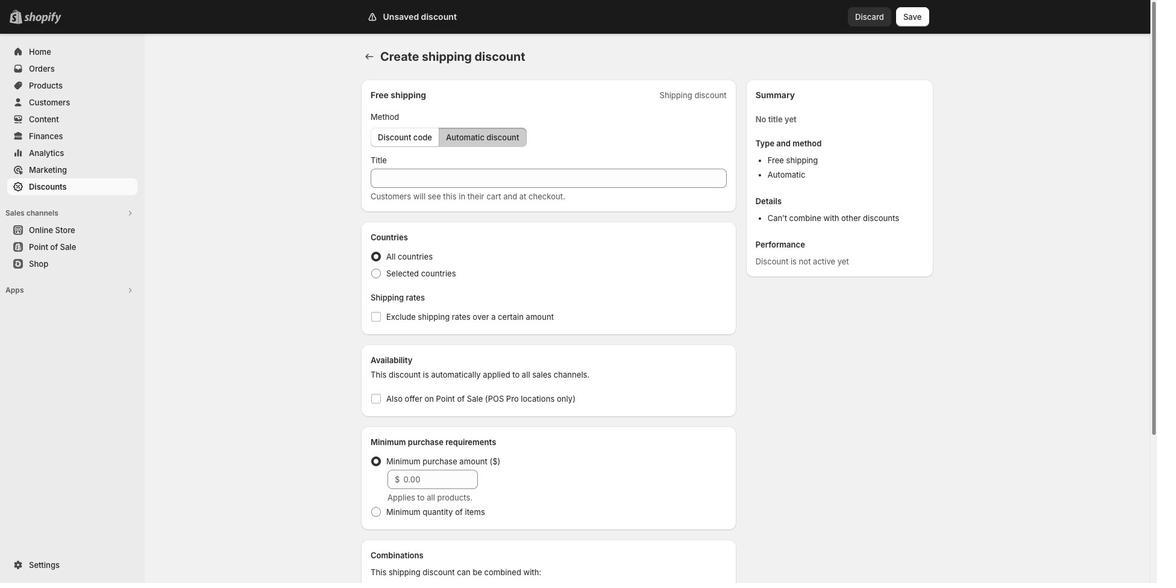 Task type: vqa. For each thing, say whether or not it's contained in the screenshot.
'guide categories' group
no



Task type: locate. For each thing, give the bounding box(es) containing it.
None text field
[[371, 169, 727, 188]]



Task type: describe. For each thing, give the bounding box(es) containing it.
0.00 text field
[[403, 470, 478, 489]]

shopify image
[[24, 12, 61, 24]]



